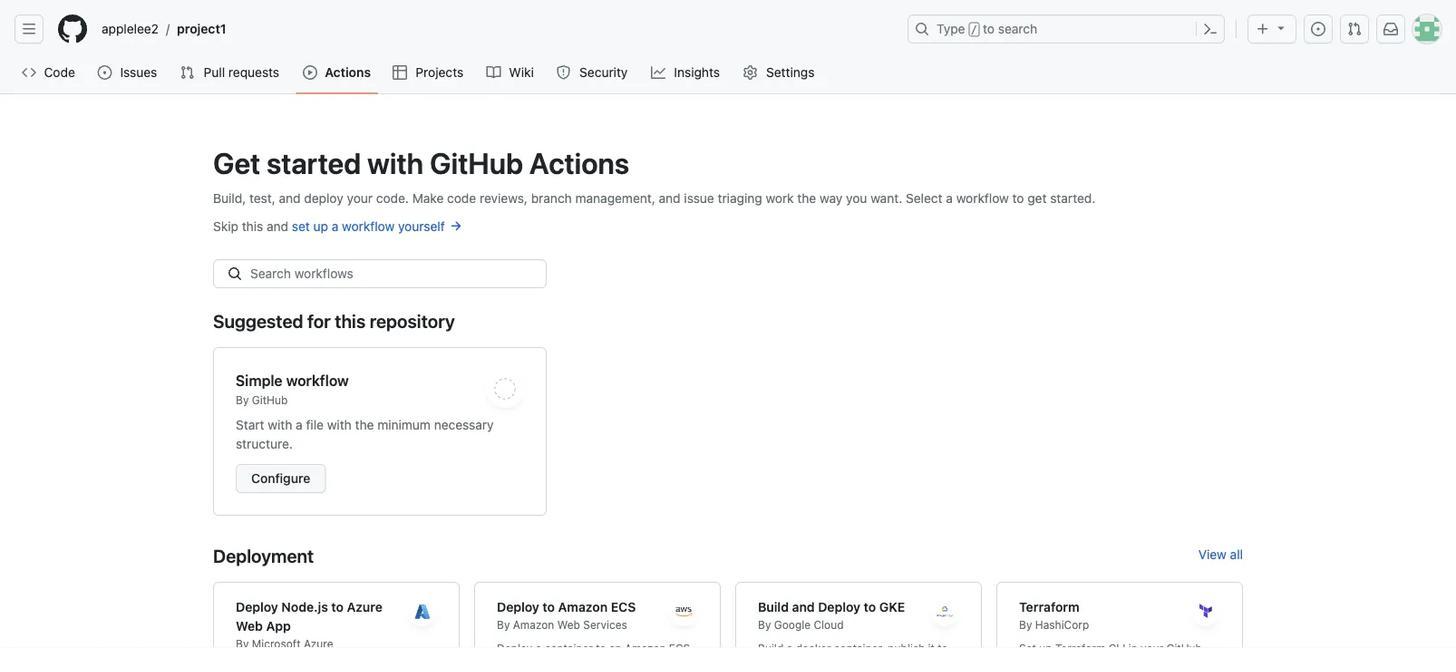 Task type: describe. For each thing, give the bounding box(es) containing it.
Search workflows text field
[[213, 259, 547, 288]]

1 horizontal spatial amazon
[[558, 599, 608, 614]]

deploy node.js to azure web app
[[236, 599, 383, 633]]

build
[[758, 599, 789, 614]]

issue opened image for git pull request image in the the pull requests "link"
[[97, 65, 112, 80]]

applelee2 link
[[94, 15, 166, 44]]

terraform
[[1019, 599, 1080, 614]]

search image
[[228, 267, 242, 281]]

wiki
[[509, 65, 534, 80]]

security
[[580, 65, 628, 80]]

1 vertical spatial amazon
[[513, 618, 554, 631]]

web inside deploy node.js to azure web app
[[236, 618, 263, 633]]

insights
[[674, 65, 720, 80]]

0 vertical spatial this
[[242, 219, 263, 234]]

a for with
[[296, 417, 303, 432]]

simple workflow logo image
[[495, 379, 516, 399]]

gke
[[879, 599, 905, 614]]

the inside start with a file with the minimum necessary structure.
[[355, 417, 374, 432]]

view
[[1199, 547, 1227, 562]]

2 horizontal spatial with
[[367, 146, 424, 180]]

to left search
[[983, 21, 995, 36]]

github for by
[[252, 394, 288, 406]]

issue
[[684, 190, 714, 205]]

start
[[236, 417, 264, 432]]

project1
[[177, 21, 226, 36]]

github for with
[[430, 146, 523, 180]]

a for yourself
[[332, 219, 339, 234]]

start with a file with the minimum necessary structure.
[[236, 417, 494, 451]]

pull requests
[[204, 65, 279, 80]]

code image
[[22, 65, 36, 80]]

get
[[1028, 190, 1047, 205]]

simple workflow by             github
[[236, 372, 349, 406]]

web inside deploy to amazon ecs by               amazon web services
[[557, 618, 580, 631]]

select
[[906, 190, 943, 205]]

way
[[820, 190, 843, 205]]

project1 link
[[170, 15, 234, 44]]

get
[[213, 146, 260, 180]]

file
[[306, 417, 324, 432]]

test,
[[249, 190, 275, 205]]

table image
[[393, 65, 407, 80]]

and left issue
[[659, 190, 681, 205]]

/ for type
[[971, 24, 977, 36]]

settings link
[[736, 59, 823, 86]]

deploy for web
[[236, 599, 278, 614]]

suggested
[[213, 311, 303, 332]]

issues link
[[90, 59, 165, 86]]

code.
[[376, 190, 409, 205]]

deploy inside build and deploy to gke by               google cloud
[[818, 599, 861, 614]]

security link
[[549, 59, 636, 86]]

1 horizontal spatial this
[[335, 311, 366, 332]]

node.js
[[281, 599, 328, 614]]

make
[[412, 190, 444, 205]]

want.
[[871, 190, 902, 205]]

0 horizontal spatial with
[[268, 417, 292, 432]]

terraform by               hashicorp
[[1019, 599, 1089, 631]]

up
[[313, 219, 328, 234]]

your
[[347, 190, 373, 205]]

set up a workflow yourself
[[292, 219, 448, 234]]

deploy for by
[[497, 599, 539, 614]]

hashicorp
[[1035, 618, 1089, 631]]

to inside deploy node.js to azure web app
[[331, 599, 344, 614]]

branch
[[531, 190, 572, 205]]

view all link
[[1199, 530, 1243, 582]]

ecs
[[611, 599, 636, 614]]

deploy to amazon ecs by               amazon web services
[[497, 599, 636, 631]]

work
[[766, 190, 794, 205]]

projects link
[[385, 59, 472, 86]]

suggested for this repository
[[213, 311, 455, 332]]

by inside deploy to amazon ecs by               amazon web services
[[497, 618, 510, 631]]

1 horizontal spatial with
[[327, 417, 352, 432]]

/ for applelee2
[[166, 21, 170, 36]]

all
[[1230, 547, 1243, 562]]

1 vertical spatial actions
[[529, 146, 629, 180]]

applelee2 / project1
[[102, 21, 226, 36]]

homepage image
[[58, 15, 87, 44]]

build, test, and deploy your code. make code reviews, branch management, and issue triaging work the way you want. select a workflow to get started.
[[213, 190, 1096, 205]]

issues
[[120, 65, 157, 80]]

by inside build and deploy to gke by               google cloud
[[758, 618, 771, 631]]

repository
[[370, 311, 455, 332]]



Task type: locate. For each thing, give the bounding box(es) containing it.
actions link
[[296, 59, 378, 86]]

triaging
[[718, 190, 762, 205]]

3 deploy from the left
[[818, 599, 861, 614]]

search
[[998, 21, 1038, 36]]

structure.
[[236, 436, 293, 451]]

0 horizontal spatial github
[[252, 394, 288, 406]]

actions right play image
[[325, 65, 371, 80]]

/
[[166, 21, 170, 36], [971, 24, 977, 36]]

this
[[242, 219, 263, 234], [335, 311, 366, 332]]

simple
[[236, 372, 283, 389]]

deployment
[[213, 545, 314, 567]]

by inside simple workflow by             github
[[236, 394, 249, 406]]

deploy to amazon ecs logo image
[[675, 607, 692, 617]]

a
[[946, 190, 953, 205], [332, 219, 339, 234], [296, 417, 303, 432]]

web
[[236, 618, 263, 633], [557, 618, 580, 631]]

amazon left services
[[513, 618, 554, 631]]

configure link
[[236, 464, 326, 493]]

github inside simple workflow by             github
[[252, 394, 288, 406]]

with up structure.
[[268, 417, 292, 432]]

to left get
[[1013, 190, 1024, 205]]

actions up branch
[[529, 146, 629, 180]]

0 vertical spatial github
[[430, 146, 523, 180]]

1 vertical spatial this
[[335, 311, 366, 332]]

by down simple
[[236, 394, 249, 406]]

issue opened image for the right git pull request image
[[1311, 22, 1326, 36]]

and up the google
[[792, 599, 815, 614]]

to inside build and deploy to gke by               google cloud
[[864, 599, 876, 614]]

1 web from the left
[[236, 618, 263, 633]]

0 horizontal spatial a
[[296, 417, 303, 432]]

workflow
[[956, 190, 1009, 205], [342, 219, 395, 234], [286, 372, 349, 389]]

skip
[[213, 219, 238, 234]]

issue opened image inside issues link
[[97, 65, 112, 80]]

list
[[94, 15, 897, 44]]

with right file
[[327, 417, 352, 432]]

necessary
[[434, 417, 494, 432]]

to left azure
[[331, 599, 344, 614]]

pull requests link
[[173, 59, 289, 86]]

workflow left get
[[956, 190, 1009, 205]]

1 vertical spatial workflow
[[342, 219, 395, 234]]

0 horizontal spatial issue opened image
[[97, 65, 112, 80]]

skip this and
[[213, 219, 292, 234]]

code link
[[15, 59, 83, 86]]

0 horizontal spatial git pull request image
[[180, 65, 194, 80]]

github up code
[[430, 146, 523, 180]]

minimum
[[377, 417, 431, 432]]

/ left project1
[[166, 21, 170, 36]]

and left set
[[267, 219, 288, 234]]

0 horizontal spatial amazon
[[513, 618, 554, 631]]

yourself
[[398, 219, 445, 234]]

0 vertical spatial git pull request image
[[1348, 22, 1362, 36]]

1 horizontal spatial actions
[[529, 146, 629, 180]]

started
[[267, 146, 361, 180]]

applelee2
[[102, 21, 159, 36]]

this right "skip"
[[242, 219, 263, 234]]

by inside terraform by               hashicorp
[[1019, 618, 1032, 631]]

google
[[774, 618, 811, 631]]

with up code.
[[367, 146, 424, 180]]

1 vertical spatial a
[[332, 219, 339, 234]]

1 horizontal spatial a
[[332, 219, 339, 234]]

0 horizontal spatial this
[[242, 219, 263, 234]]

issue opened image right triangle down image
[[1311, 22, 1326, 36]]

0 vertical spatial actions
[[325, 65, 371, 80]]

a inside start with a file with the minimum necessary structure.
[[296, 417, 303, 432]]

amazon up services
[[558, 599, 608, 614]]

management,
[[575, 190, 655, 205]]

this right for
[[335, 311, 366, 332]]

0 vertical spatial the
[[797, 190, 816, 205]]

actions
[[325, 65, 371, 80], [529, 146, 629, 180]]

0 vertical spatial amazon
[[558, 599, 608, 614]]

reviews,
[[480, 190, 528, 205]]

1 horizontal spatial the
[[797, 190, 816, 205]]

with
[[367, 146, 424, 180], [268, 417, 292, 432], [327, 417, 352, 432]]

1 deploy from the left
[[236, 599, 278, 614]]

gear image
[[743, 65, 758, 80]]

workflow down your
[[342, 219, 395, 234]]

by down 'build'
[[758, 618, 771, 631]]

for
[[307, 311, 331, 332]]

and
[[279, 190, 301, 205], [659, 190, 681, 205], [267, 219, 288, 234], [792, 599, 815, 614]]

by right deploy node.js to azure web app logo
[[497, 618, 510, 631]]

by down terraform
[[1019, 618, 1032, 631]]

1 vertical spatial github
[[252, 394, 288, 406]]

a left file
[[296, 417, 303, 432]]

to
[[983, 21, 995, 36], [1013, 190, 1024, 205], [331, 599, 344, 614], [543, 599, 555, 614], [864, 599, 876, 614]]

2 web from the left
[[557, 618, 580, 631]]

arrow right image
[[448, 219, 463, 234]]

2 horizontal spatial a
[[946, 190, 953, 205]]

web left services
[[557, 618, 580, 631]]

projects
[[416, 65, 464, 80]]

services
[[583, 618, 627, 631]]

0 vertical spatial workflow
[[956, 190, 1009, 205]]

deploy inside deploy node.js to azure web app
[[236, 599, 278, 614]]

you
[[846, 190, 867, 205]]

the
[[797, 190, 816, 205], [355, 417, 374, 432]]

the left way
[[797, 190, 816, 205]]

1 horizontal spatial web
[[557, 618, 580, 631]]

deploy
[[304, 190, 343, 205]]

command palette image
[[1203, 22, 1218, 36]]

git pull request image left pull
[[180, 65, 194, 80]]

1 vertical spatial the
[[355, 417, 374, 432]]

started.
[[1050, 190, 1096, 205]]

/ right type at the top of the page
[[971, 24, 977, 36]]

insights link
[[644, 59, 729, 86]]

amazon
[[558, 599, 608, 614], [513, 618, 554, 631]]

build,
[[213, 190, 246, 205]]

web left app
[[236, 618, 263, 633]]

2 horizontal spatial deploy
[[818, 599, 861, 614]]

to inside deploy to amazon ecs by               amazon web services
[[543, 599, 555, 614]]

/ inside applelee2 / project1
[[166, 21, 170, 36]]

0 vertical spatial issue opened image
[[1311, 22, 1326, 36]]

a right select
[[946, 190, 953, 205]]

azure
[[347, 599, 383, 614]]

terraform logo image
[[1198, 604, 1214, 620]]

wiki link
[[479, 59, 542, 86]]

requests
[[228, 65, 279, 80]]

and right test,
[[279, 190, 301, 205]]

workflow up file
[[286, 372, 349, 389]]

2 vertical spatial a
[[296, 417, 303, 432]]

the left minimum
[[355, 417, 374, 432]]

git pull request image inside the pull requests "link"
[[180, 65, 194, 80]]

issue opened image left issues
[[97, 65, 112, 80]]

git pull request image
[[1348, 22, 1362, 36], [180, 65, 194, 80]]

view all
[[1199, 547, 1243, 562]]

1 horizontal spatial deploy
[[497, 599, 539, 614]]

1 horizontal spatial issue opened image
[[1311, 22, 1326, 36]]

book image
[[487, 65, 501, 80]]

triangle down image
[[1274, 20, 1289, 35]]

2 deploy from the left
[[497, 599, 539, 614]]

1 horizontal spatial git pull request image
[[1348, 22, 1362, 36]]

code
[[447, 190, 476, 205]]

list containing applelee2 / project1
[[94, 15, 897, 44]]

plus image
[[1256, 22, 1270, 36]]

settings
[[766, 65, 815, 80]]

type
[[937, 21, 965, 36]]

1 vertical spatial git pull request image
[[180, 65, 194, 80]]

and inside build and deploy to gke by               google cloud
[[792, 599, 815, 614]]

0 horizontal spatial web
[[236, 618, 263, 633]]

by
[[236, 394, 249, 406], [497, 618, 510, 631], [758, 618, 771, 631], [1019, 618, 1032, 631]]

1 horizontal spatial /
[[971, 24, 977, 36]]

to left gke
[[864, 599, 876, 614]]

0 horizontal spatial /
[[166, 21, 170, 36]]

pull
[[204, 65, 225, 80]]

0 vertical spatial a
[[946, 190, 953, 205]]

get started with github actions
[[213, 146, 629, 180]]

graph image
[[651, 65, 665, 80]]

deploy node.js to azure web app logo image
[[415, 604, 431, 620]]

git pull request image left "notifications" icon
[[1348, 22, 1362, 36]]

type / to search
[[937, 21, 1038, 36]]

play image
[[303, 65, 318, 80]]

1 vertical spatial issue opened image
[[97, 65, 112, 80]]

/ inside type / to search
[[971, 24, 977, 36]]

set up a workflow yourself link
[[292, 219, 463, 234]]

notifications image
[[1384, 22, 1398, 36]]

0 horizontal spatial the
[[355, 417, 374, 432]]

build and deploy to gke by               google cloud
[[758, 599, 905, 631]]

0 horizontal spatial deploy
[[236, 599, 278, 614]]

deploy inside deploy to amazon ecs by               amazon web services
[[497, 599, 539, 614]]

app
[[266, 618, 291, 633]]

a right up
[[332, 219, 339, 234]]

0 horizontal spatial actions
[[325, 65, 371, 80]]

build and deploy to gke logo image
[[936, 607, 954, 618]]

github down simple
[[252, 394, 288, 406]]

code
[[44, 65, 75, 80]]

cloud
[[814, 618, 844, 631]]

1 horizontal spatial github
[[430, 146, 523, 180]]

issue opened image
[[1311, 22, 1326, 36], [97, 65, 112, 80]]

2 vertical spatial workflow
[[286, 372, 349, 389]]

set
[[292, 219, 310, 234]]

github
[[430, 146, 523, 180], [252, 394, 288, 406]]

shield image
[[556, 65, 571, 80]]

to left ecs
[[543, 599, 555, 614]]

workflow inside simple workflow by             github
[[286, 372, 349, 389]]

configure
[[251, 471, 310, 486]]



Task type: vqa. For each thing, say whether or not it's contained in the screenshot.
with
yes



